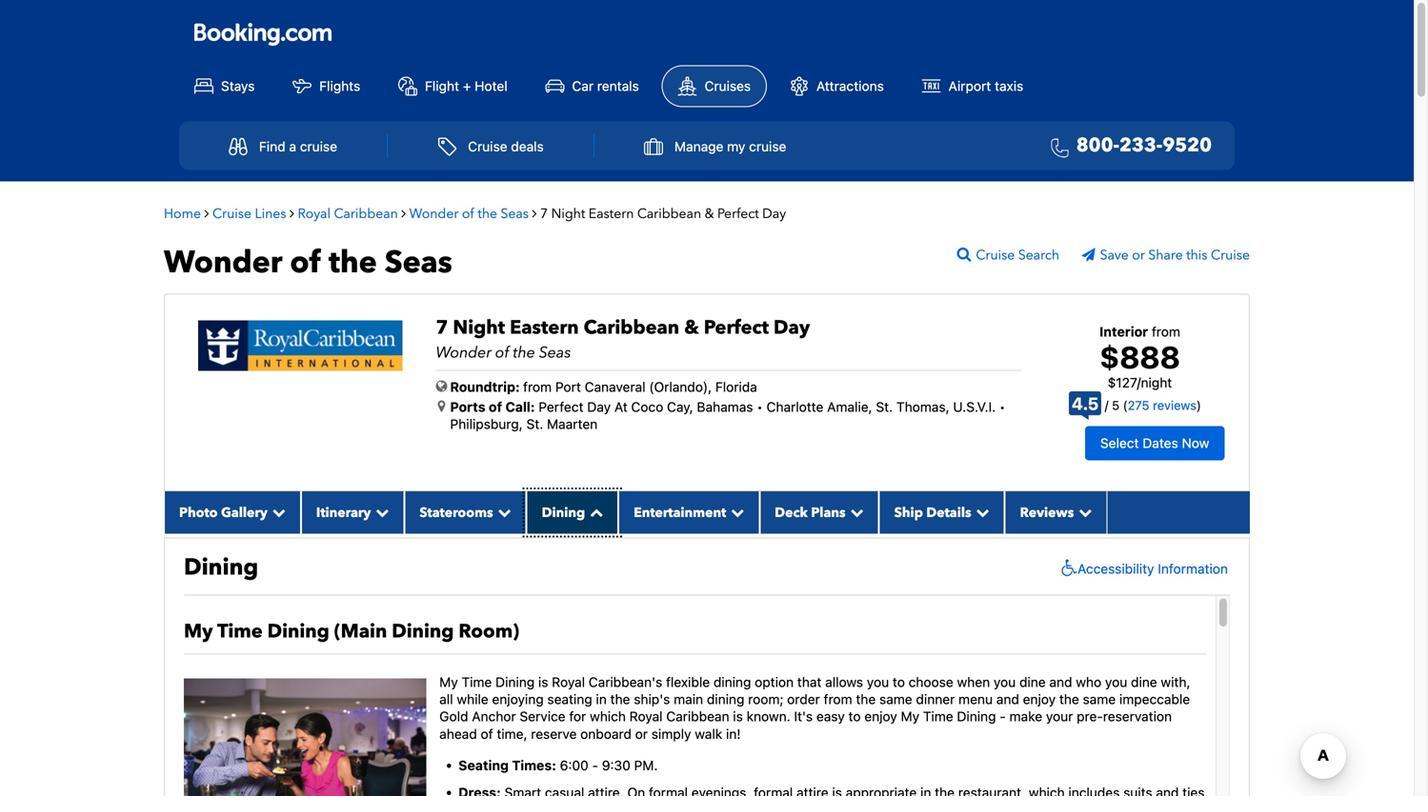 Task type: locate. For each thing, give the bounding box(es) containing it.
0 vertical spatial is
[[539, 675, 549, 690]]

0 horizontal spatial •
[[757, 399, 763, 415]]

st. down call:
[[527, 417, 544, 432]]

and left who
[[1050, 675, 1073, 690]]

choose
[[909, 675, 954, 690]]

bahamas
[[697, 399, 754, 415]]

0 horizontal spatial my
[[184, 619, 213, 645]]

chevron down image inside itinerary dropdown button
[[371, 506, 389, 519]]

caribbean down main
[[667, 709, 730, 725]]

seas down wonder of the seas link
[[385, 242, 453, 284]]

from right interior
[[1152, 324, 1181, 340]]

1 horizontal spatial and
[[1050, 675, 1073, 690]]

chevron down image up wheelchair "icon"
[[1075, 506, 1093, 519]]

0 horizontal spatial royal
[[298, 205, 331, 223]]

1 vertical spatial /
[[1105, 399, 1109, 413]]

1 horizontal spatial from
[[824, 692, 853, 708]]

1 vertical spatial time
[[462, 675, 492, 690]]

cruise left search
[[976, 247, 1015, 265]]

0 horizontal spatial to
[[849, 709, 861, 725]]

my for my time dining is royal caribbean's flexible dining option that allows you to choose when you dine and who you dine with, all while enjoying seating in the ship's main dining room; order from the same dinner menu and enjoy the same impeccable gold anchor service for which royal caribbean is known. it's easy to enjoy my time dining - make your pre-reservation ahead of time, reserve onboard or simply walk in!
[[440, 675, 458, 690]]

0 horizontal spatial or
[[635, 727, 648, 742]]

1 horizontal spatial dine
[[1131, 675, 1158, 690]]

)
[[1197, 399, 1202, 413]]

/ left 5
[[1105, 399, 1109, 413]]

in!
[[726, 727, 741, 742]]

car rentals
[[572, 78, 639, 94]]

entertainment
[[634, 504, 727, 522]]

1 horizontal spatial angle right image
[[402, 207, 406, 220]]

4.5 / 5 ( 275 reviews )
[[1072, 394, 1202, 414]]

2 vertical spatial day
[[587, 399, 611, 415]]

2 vertical spatial my
[[901, 709, 920, 725]]

1 vertical spatial day
[[774, 315, 810, 341]]

0 vertical spatial my
[[184, 619, 213, 645]]

same
[[880, 692, 913, 708], [1083, 692, 1116, 708]]

you right who
[[1106, 675, 1128, 690]]

0 horizontal spatial &
[[684, 315, 699, 341]]

angle right image right home link
[[204, 207, 209, 220]]

/ up 4.5 / 5 ( 275 reviews )
[[1138, 375, 1141, 391]]

cruise right my
[[749, 139, 787, 154]]

chevron down image inside reviews dropdown button
[[1075, 506, 1093, 519]]

or left "simply"
[[635, 727, 648, 742]]

of inside ports of call: perfect day at coco cay, bahamas • charlotte amalie, st. thomas, u.s.v.i. • philipsburg, st. maarten
[[489, 399, 502, 415]]

perfect up florida
[[704, 315, 769, 341]]

seating
[[459, 758, 509, 774]]

1 vertical spatial dining
[[707, 692, 745, 708]]

2 vertical spatial from
[[824, 692, 853, 708]]

hotel
[[475, 78, 508, 94]]

accessibility
[[1078, 561, 1155, 577]]

0 vertical spatial wonder
[[409, 205, 459, 223]]

- left 9:30
[[592, 758, 599, 774]]

order
[[788, 692, 821, 708]]

night for 7 night eastern caribbean & perfect day wonder of the seas
[[453, 315, 505, 341]]

manage my cruise button
[[624, 128, 808, 165]]

wonder
[[409, 205, 459, 223], [164, 242, 283, 284], [436, 343, 492, 364]]

ship details
[[895, 504, 972, 522]]

chevron down image left deck
[[727, 506, 745, 519]]

chevron down image for entertainment
[[727, 506, 745, 519]]

roundtrip:
[[450, 379, 520, 395]]

chevron down image left staterooms
[[371, 506, 389, 519]]

of up "roundtrip:"
[[496, 343, 510, 364]]

1 vertical spatial 7
[[436, 315, 448, 341]]

1 horizontal spatial royal
[[552, 675, 585, 690]]

1 vertical spatial to
[[849, 709, 861, 725]]

cruise left deals
[[468, 139, 508, 154]]

day down manage my cruise
[[763, 205, 786, 223]]

0 horizontal spatial time
[[217, 619, 263, 645]]

eastern inside 7 night eastern caribbean & perfect day wonder of the seas
[[510, 315, 579, 341]]

0 vertical spatial time
[[217, 619, 263, 645]]

you right when
[[994, 675, 1016, 690]]

same up the pre-
[[1083, 692, 1116, 708]]

chevron down image left itinerary
[[268, 506, 286, 519]]

1 horizontal spatial -
[[1000, 709, 1006, 725]]

time for my time dining is royal caribbean's flexible dining option that allows you to choose when you dine and who you dine with, all while enjoying seating in the ship's main dining room; order from the same dinner menu and enjoy the same impeccable gold anchor service for which royal caribbean is known. it's easy to enjoy my time dining - make your pre-reservation ahead of time, reserve onboard or simply walk in!
[[462, 675, 492, 690]]

dine up impeccable
[[1131, 675, 1158, 690]]

chevron down image inside 'photo gallery' dropdown button
[[268, 506, 286, 519]]

1 vertical spatial wonder
[[164, 242, 283, 284]]

you right allows at the right bottom of page
[[867, 675, 889, 690]]

the down royal caribbean
[[329, 242, 377, 284]]

time for my time dining (main dining room)
[[217, 619, 263, 645]]

2 cruise from the left
[[749, 139, 787, 154]]

search image
[[957, 247, 976, 262]]

/ inside interior from $888 $127 / night
[[1138, 375, 1141, 391]]

chevron down image for photo gallery
[[268, 506, 286, 519]]

eastern for 7 night eastern caribbean & perfect day
[[589, 205, 634, 223]]

airport
[[949, 78, 992, 94]]

royal right angle right image
[[298, 205, 331, 223]]

day up charlotte
[[774, 315, 810, 341]]

1 vertical spatial or
[[635, 727, 648, 742]]

cruise right a
[[300, 139, 337, 154]]

dining down maarten
[[542, 504, 585, 522]]

0 horizontal spatial chevron down image
[[268, 506, 286, 519]]

cruise inside travel menu navigation
[[468, 139, 508, 154]]

1 horizontal spatial you
[[994, 675, 1016, 690]]

7 inside 7 night eastern caribbean & perfect day wonder of the seas
[[436, 315, 448, 341]]

angle right image
[[204, 207, 209, 220], [402, 207, 406, 220], [532, 207, 537, 220]]

dining up enjoying
[[496, 675, 535, 690]]

day inside ports of call: perfect day at coco cay, bahamas • charlotte amalie, st. thomas, u.s.v.i. • philipsburg, st. maarten
[[587, 399, 611, 415]]

reserve
[[531, 727, 577, 742]]

dine up make
[[1020, 675, 1046, 690]]

and up make
[[997, 692, 1020, 708]]

0 vertical spatial dining
[[714, 675, 751, 690]]

1 chevron down image from the left
[[371, 506, 389, 519]]

pm.
[[634, 758, 658, 774]]

4 chevron down image from the left
[[972, 506, 990, 519]]

0 horizontal spatial eastern
[[510, 315, 579, 341]]

1 horizontal spatial night
[[552, 205, 586, 223]]

7 up the globe icon
[[436, 315, 448, 341]]

room)
[[459, 619, 520, 645]]

chevron down image inside ship details dropdown button
[[972, 506, 990, 519]]

wonder of the seas down cruise deals link
[[409, 205, 529, 223]]

dining down menu
[[957, 709, 997, 725]]

or inside my time dining is royal caribbean's flexible dining option that allows you to choose when you dine and who you dine with, all while enjoying seating in the ship's main dining room; order from the same dinner menu and enjoy the same impeccable gold anchor service for which royal caribbean is known. it's easy to enjoy my time dining - make your pre-reservation ahead of time, reserve onboard or simply walk in!
[[635, 727, 648, 742]]

5 chevron down image from the left
[[1075, 506, 1093, 519]]

wonder down the cruise lines
[[164, 242, 283, 284]]

0 horizontal spatial 7
[[436, 315, 448, 341]]

3 angle right image from the left
[[532, 207, 537, 220]]

0 vertical spatial -
[[1000, 709, 1006, 725]]

1 horizontal spatial cruise
[[749, 139, 787, 154]]

from up call:
[[523, 379, 552, 395]]

1 vertical spatial &
[[684, 315, 699, 341]]

with,
[[1161, 675, 1191, 690]]

royal caribbean link
[[298, 205, 398, 223]]

florida
[[716, 379, 758, 395]]

night inside 7 night eastern caribbean & perfect day wonder of the seas
[[453, 315, 505, 341]]

night
[[552, 205, 586, 223], [453, 315, 505, 341]]

1 vertical spatial wonder of the seas
[[164, 242, 453, 284]]

2 angle right image from the left
[[402, 207, 406, 220]]

ports
[[450, 399, 486, 415]]

0 vertical spatial day
[[763, 205, 786, 223]]

chevron down image inside staterooms dropdown button
[[493, 506, 512, 519]]

times:
[[512, 758, 557, 774]]

chevron down image for deck plans
[[846, 506, 864, 519]]

0 horizontal spatial /
[[1105, 399, 1109, 413]]

1 vertical spatial perfect
[[704, 315, 769, 341]]

perfect inside 7 night eastern caribbean & perfect day wonder of the seas
[[704, 315, 769, 341]]

& down manage my cruise dropdown button
[[705, 205, 714, 223]]

chevron down image left reviews
[[972, 506, 990, 519]]

u.s.v.i.
[[954, 399, 996, 415]]

1 vertical spatial from
[[523, 379, 552, 395]]

seas
[[501, 205, 529, 223], [385, 242, 453, 284], [539, 343, 571, 364]]

0 vertical spatial from
[[1152, 324, 1181, 340]]

dining inside dropdown button
[[542, 504, 585, 522]]

1 vertical spatial my
[[440, 675, 458, 690]]

chevron down image inside entertainment dropdown button
[[727, 506, 745, 519]]

of down cruise deals link
[[462, 205, 475, 223]]

dinner
[[916, 692, 955, 708]]

of up philipsburg,
[[489, 399, 502, 415]]

the inside 7 night eastern caribbean & perfect day wonder of the seas
[[513, 343, 535, 364]]

all
[[440, 692, 453, 708]]

staterooms
[[420, 504, 493, 522]]

1 cruise from the left
[[300, 139, 337, 154]]

deals
[[511, 139, 544, 154]]

to right easy
[[849, 709, 861, 725]]

1 vertical spatial seas
[[385, 242, 453, 284]]

chevron down image left dining dropdown button
[[493, 506, 512, 519]]

seas up port
[[539, 343, 571, 364]]

the down allows at the right bottom of page
[[856, 692, 876, 708]]

0 horizontal spatial enjoy
[[865, 709, 898, 725]]

1 horizontal spatial is
[[733, 709, 743, 725]]

0 horizontal spatial st.
[[527, 417, 544, 432]]

275
[[1128, 399, 1150, 413]]

1 vertical spatial is
[[733, 709, 743, 725]]

perfect inside ports of call: perfect day at coco cay, bahamas • charlotte amalie, st. thomas, u.s.v.i. • philipsburg, st. maarten
[[539, 399, 584, 415]]

0 horizontal spatial and
[[997, 692, 1020, 708]]

flight
[[425, 78, 459, 94]]

0 horizontal spatial same
[[880, 692, 913, 708]]

or
[[1133, 247, 1146, 265], [635, 727, 648, 742]]

angle right image right royal caribbean
[[402, 207, 406, 220]]

wonder of the seas down angle right image
[[164, 242, 453, 284]]

angle right image for royal caribbean
[[402, 207, 406, 220]]

2 horizontal spatial from
[[1152, 324, 1181, 340]]

map marker image
[[438, 400, 446, 413]]

2 vertical spatial perfect
[[539, 399, 584, 415]]

eastern
[[589, 205, 634, 223], [510, 315, 579, 341]]

1 angle right image from the left
[[204, 207, 209, 220]]

4.5
[[1072, 394, 1099, 414]]

1 horizontal spatial /
[[1138, 375, 1141, 391]]

0 horizontal spatial angle right image
[[204, 207, 209, 220]]

perfect down my
[[718, 205, 759, 223]]

7 down deals
[[540, 205, 548, 223]]

of down angle right image
[[290, 242, 321, 284]]

royal
[[298, 205, 331, 223], [552, 675, 585, 690], [630, 709, 663, 725]]

0 vertical spatial seas
[[501, 205, 529, 223]]

2 • from the left
[[1000, 399, 1006, 415]]

- left make
[[1000, 709, 1006, 725]]

is up in!
[[733, 709, 743, 725]]

reservation
[[1104, 709, 1172, 725]]

time,
[[497, 727, 528, 742]]

2 vertical spatial royal
[[630, 709, 663, 725]]

2 horizontal spatial seas
[[539, 343, 571, 364]]

3 chevron down image from the left
[[846, 506, 864, 519]]

royal up seating
[[552, 675, 585, 690]]

& inside 7 night eastern caribbean & perfect day wonder of the seas
[[684, 315, 699, 341]]

chevron down image inside deck plans dropdown button
[[846, 506, 864, 519]]

is up enjoying
[[539, 675, 549, 690]]

+
[[463, 78, 471, 94]]

• right u.s.v.i.
[[1000, 399, 1006, 415]]

&
[[705, 205, 714, 223], [684, 315, 699, 341]]

deck plans button
[[760, 492, 879, 534]]

angle right image for wonder of the seas
[[532, 207, 537, 220]]

chevron down image left 'ship'
[[846, 506, 864, 519]]

perfect up maarten
[[539, 399, 584, 415]]

caribbean right angle right image
[[334, 205, 398, 223]]

my
[[728, 139, 746, 154]]

cruise left lines
[[213, 205, 252, 223]]

perfect for 7 night eastern caribbean & perfect day wonder of the seas
[[704, 315, 769, 341]]

1 horizontal spatial seas
[[501, 205, 529, 223]]

a
[[289, 139, 296, 154]]

wonder of the seas
[[409, 205, 529, 223], [164, 242, 453, 284]]

interior from $888 $127 / night
[[1100, 324, 1181, 391]]

to left "choose"
[[893, 675, 905, 690]]

which
[[590, 709, 626, 725]]

day inside 7 night eastern caribbean & perfect day wonder of the seas
[[774, 315, 810, 341]]

1 horizontal spatial &
[[705, 205, 714, 223]]

wonder right royal caribbean link
[[409, 205, 459, 223]]

photo gallery button
[[164, 492, 301, 534]]

cruise for cruise search
[[976, 247, 1015, 265]]

perfect
[[718, 205, 759, 223], [704, 315, 769, 341], [539, 399, 584, 415]]

cruise inside dropdown button
[[749, 139, 787, 154]]

car
[[572, 78, 594, 94]]

royal down ship's
[[630, 709, 663, 725]]

1 vertical spatial and
[[997, 692, 1020, 708]]

is
[[539, 675, 549, 690], [733, 709, 743, 725]]

royal caribbean
[[298, 205, 398, 223]]

day down roundtrip: from port canaveral (orlando), florida
[[587, 399, 611, 415]]

800-233-9520
[[1077, 132, 1212, 159]]

enjoy right easy
[[865, 709, 898, 725]]

information
[[1158, 561, 1229, 577]]

3 you from the left
[[1106, 675, 1128, 690]]

chevron down image
[[268, 506, 286, 519], [727, 506, 745, 519]]

enjoy up make
[[1023, 692, 1056, 708]]

2 vertical spatial time
[[924, 709, 954, 725]]

0 horizontal spatial dine
[[1020, 675, 1046, 690]]

1 horizontal spatial chevron down image
[[727, 506, 745, 519]]

0 vertical spatial enjoy
[[1023, 692, 1056, 708]]

0 vertical spatial 7
[[540, 205, 548, 223]]

1 vertical spatial -
[[592, 758, 599, 774]]

find a cruise
[[259, 139, 337, 154]]

& up (orlando),
[[684, 315, 699, 341]]

seas down cruise deals
[[501, 205, 529, 223]]

• down florida
[[757, 399, 763, 415]]

pre-
[[1077, 709, 1104, 725]]

2 chevron down image from the left
[[727, 506, 745, 519]]

0 horizontal spatial you
[[867, 675, 889, 690]]

same down "choose"
[[880, 692, 913, 708]]

and
[[1050, 675, 1073, 690], [997, 692, 1020, 708]]

2 horizontal spatial royal
[[630, 709, 663, 725]]

of inside 7 night eastern caribbean & perfect day wonder of the seas
[[496, 343, 510, 364]]

angle right image down deals
[[532, 207, 537, 220]]

2 vertical spatial seas
[[539, 343, 571, 364]]

the up "roundtrip:"
[[513, 343, 535, 364]]

simply
[[652, 727, 692, 742]]

0 vertical spatial &
[[705, 205, 714, 223]]

1 vertical spatial eastern
[[510, 315, 579, 341]]

0 vertical spatial night
[[552, 205, 586, 223]]

dining up room;
[[714, 675, 751, 690]]

7 night eastern caribbean & perfect day
[[540, 205, 786, 223]]

1 horizontal spatial my
[[440, 675, 458, 690]]

1 horizontal spatial same
[[1083, 692, 1116, 708]]

caribbean up canaveral at top left
[[584, 315, 680, 341]]

make
[[1010, 709, 1043, 725]]

2 horizontal spatial you
[[1106, 675, 1128, 690]]

caribbean
[[334, 205, 398, 223], [638, 205, 702, 223], [584, 315, 680, 341], [667, 709, 730, 725]]

select          dates now
[[1101, 435, 1210, 451]]

2 chevron down image from the left
[[493, 506, 512, 519]]

0 horizontal spatial from
[[523, 379, 552, 395]]

1 horizontal spatial 7
[[540, 205, 548, 223]]

233-
[[1120, 132, 1163, 159]]

ship details button
[[879, 492, 1005, 534]]

7 for 7 night eastern caribbean & perfect day
[[540, 205, 548, 223]]

coco
[[631, 399, 664, 415]]

dining up in!
[[707, 692, 745, 708]]

2 same from the left
[[1083, 692, 1116, 708]]

0 vertical spatial /
[[1138, 375, 1141, 391]]

2 vertical spatial wonder
[[436, 343, 492, 364]]

caribbean down the manage
[[638, 205, 702, 223]]

airport taxis
[[949, 78, 1024, 94]]

1 vertical spatial enjoy
[[865, 709, 898, 725]]

1 horizontal spatial or
[[1133, 247, 1146, 265]]

night for 7 night eastern caribbean & perfect day
[[552, 205, 586, 223]]

0 vertical spatial eastern
[[589, 205, 634, 223]]

angle right image
[[290, 207, 294, 220]]

$127
[[1108, 375, 1138, 391]]

st. right amalie,
[[876, 399, 893, 415]]

from down allows at the right bottom of page
[[824, 692, 853, 708]]

from inside interior from $888 $127 / night
[[1152, 324, 1181, 340]]

or right save
[[1133, 247, 1146, 265]]

1 dine from the left
[[1020, 675, 1046, 690]]

of down the anchor at the bottom
[[481, 727, 493, 742]]

0 horizontal spatial night
[[453, 315, 505, 341]]

0 vertical spatial perfect
[[718, 205, 759, 223]]

day for 7 night eastern caribbean & perfect day wonder of the seas
[[774, 315, 810, 341]]

cruise deals
[[468, 139, 544, 154]]

chevron down image
[[371, 506, 389, 519], [493, 506, 512, 519], [846, 506, 864, 519], [972, 506, 990, 519], [1075, 506, 1093, 519]]

1 horizontal spatial eastern
[[589, 205, 634, 223]]

wonder up the globe icon
[[436, 343, 492, 364]]

from for $888
[[1152, 324, 1181, 340]]

stays link
[[179, 66, 270, 106]]

1 horizontal spatial time
[[462, 675, 492, 690]]

reviews
[[1153, 399, 1197, 413]]

1 chevron down image from the left
[[268, 506, 286, 519]]

dining right (main
[[392, 619, 454, 645]]



Task type: describe. For each thing, give the bounding box(es) containing it.
cruises link
[[662, 65, 767, 107]]

6:00
[[560, 758, 589, 774]]

cruises
[[705, 78, 751, 94]]

walk
[[695, 727, 723, 742]]

cruise for cruise lines
[[213, 205, 252, 223]]

ship
[[895, 504, 924, 522]]

easy
[[817, 709, 845, 725]]

car rentals link
[[530, 66, 655, 106]]

0 vertical spatial and
[[1050, 675, 1073, 690]]

0 horizontal spatial -
[[592, 758, 599, 774]]

chevron down image for itinerary
[[371, 506, 389, 519]]

chevron down image for ship details
[[972, 506, 990, 519]]

stays
[[221, 78, 255, 94]]

/ inside 4.5 / 5 ( 275 reviews )
[[1105, 399, 1109, 413]]

day for 7 night eastern caribbean & perfect day
[[763, 205, 786, 223]]

room;
[[748, 692, 784, 708]]

globe image
[[436, 380, 448, 393]]

airport taxis link
[[907, 66, 1039, 106]]

deck
[[775, 504, 808, 522]]

roundtrip: from port canaveral (orlando), florida
[[450, 379, 758, 395]]

select
[[1101, 435, 1140, 451]]

(
[[1124, 399, 1128, 413]]

home
[[164, 205, 201, 223]]

cay,
[[667, 399, 694, 415]]

1 vertical spatial royal
[[552, 675, 585, 690]]

9:30
[[602, 758, 631, 774]]

find a cruise link
[[208, 128, 358, 165]]

caribbean inside 7 night eastern caribbean & perfect day wonder of the seas
[[584, 315, 680, 341]]

9520
[[1163, 132, 1212, 159]]

from for port
[[523, 379, 552, 395]]

plans
[[811, 504, 846, 522]]

lines
[[255, 205, 286, 223]]

ports of call: perfect day at coco cay, bahamas • charlotte amalie, st. thomas, u.s.v.i. • philipsburg, st. maarten
[[450, 399, 1006, 432]]

caribbean's
[[589, 675, 663, 690]]

dates
[[1143, 435, 1179, 451]]

royal caribbean image
[[198, 321, 403, 371]]

0 vertical spatial royal
[[298, 205, 331, 223]]

photo gallery
[[179, 504, 268, 522]]

cruise for cruise deals
[[468, 139, 508, 154]]

itinerary button
[[301, 492, 404, 534]]

1 horizontal spatial enjoy
[[1023, 692, 1056, 708]]

it's
[[794, 709, 813, 725]]

wonder of the seas main content
[[154, 191, 1260, 797]]

seas inside 7 night eastern caribbean & perfect day wonder of the seas
[[539, 343, 571, 364]]

perfect for 7 night eastern caribbean & perfect day
[[718, 205, 759, 223]]

& for 7 night eastern caribbean & perfect day wonder of the seas
[[684, 315, 699, 341]]

that
[[798, 675, 822, 690]]

charlotte
[[767, 399, 824, 415]]

cruise lines link
[[213, 205, 286, 223]]

cruise lines
[[213, 205, 286, 223]]

0 vertical spatial or
[[1133, 247, 1146, 265]]

photo
[[179, 504, 218, 522]]

entertainment button
[[619, 492, 760, 534]]

dining button
[[527, 492, 619, 534]]

anchor
[[472, 709, 516, 725]]

main
[[674, 692, 704, 708]]

deck plans
[[775, 504, 846, 522]]

select          dates now link
[[1086, 426, 1225, 461]]

reviews
[[1020, 504, 1075, 522]]

flights
[[320, 78, 361, 94]]

0 vertical spatial st.
[[876, 399, 893, 415]]

taxis
[[995, 78, 1024, 94]]

2 you from the left
[[994, 675, 1016, 690]]

flexible
[[666, 675, 710, 690]]

1 you from the left
[[867, 675, 889, 690]]

0 vertical spatial wonder of the seas
[[409, 205, 529, 223]]

0 horizontal spatial seas
[[385, 242, 453, 284]]

2 horizontal spatial time
[[924, 709, 954, 725]]

allows
[[826, 675, 864, 690]]

attractions
[[817, 78, 884, 94]]

save or share this cruise
[[1100, 247, 1251, 265]]

2 horizontal spatial my
[[901, 709, 920, 725]]

chevron down image for reviews
[[1075, 506, 1093, 519]]

for
[[569, 709, 586, 725]]

1 same from the left
[[880, 692, 913, 708]]

1 vertical spatial st.
[[527, 417, 544, 432]]

when
[[957, 675, 991, 690]]

gold
[[440, 709, 468, 725]]

wheelchair image
[[1057, 559, 1078, 578]]

paper plane image
[[1082, 249, 1100, 262]]

the down cruise deals link
[[478, 205, 498, 223]]

wonder inside 7 night eastern caribbean & perfect day wonder of the seas
[[436, 343, 492, 364]]

cruise for manage my cruise
[[749, 139, 787, 154]]

enjoying
[[492, 692, 544, 708]]

1 horizontal spatial to
[[893, 675, 905, 690]]

this
[[1187, 247, 1208, 265]]

canaveral
[[585, 379, 646, 395]]

cruise right this
[[1211, 247, 1251, 265]]

my time dining (main dining room)
[[184, 619, 520, 645]]

dining down photo gallery
[[184, 552, 258, 584]]

staterooms button
[[404, 492, 527, 534]]

cruise for find a cruise
[[300, 139, 337, 154]]

1 • from the left
[[757, 399, 763, 415]]

home link
[[164, 205, 201, 223]]

accessibility information
[[1078, 561, 1229, 577]]

& for 7 night eastern caribbean & perfect day
[[705, 205, 714, 223]]

my for my time dining (main dining room)
[[184, 619, 213, 645]]

menu
[[959, 692, 993, 708]]

angle right image for home
[[204, 207, 209, 220]]

ship's
[[634, 692, 670, 708]]

0 horizontal spatial is
[[539, 675, 549, 690]]

chevron up image
[[585, 506, 604, 519]]

dining left (main
[[268, 619, 330, 645]]

night
[[1141, 375, 1173, 391]]

philipsburg,
[[450, 417, 523, 432]]

search
[[1019, 247, 1060, 265]]

seating
[[548, 692, 593, 708]]

from inside my time dining is royal caribbean's flexible dining option that allows you to choose when you dine and who you dine with, all while enjoying seating in the ship's main dining room; order from the same dinner menu and enjoy the same impeccable gold anchor service for which royal caribbean is known. it's easy to enjoy my time dining - make your pre-reservation ahead of time, reserve onboard or simply walk in!
[[824, 692, 853, 708]]

7 for 7 night eastern caribbean & perfect day wonder of the seas
[[436, 315, 448, 341]]

chevron down image for staterooms
[[493, 506, 512, 519]]

flight + hotel link
[[383, 66, 523, 106]]

(main
[[334, 619, 387, 645]]

booking.com home image
[[194, 22, 332, 47]]

eastern for 7 night eastern caribbean & perfect day wonder of the seas
[[510, 315, 579, 341]]

at
[[615, 399, 628, 415]]

of inside my time dining is royal caribbean's flexible dining option that allows you to choose when you dine and who you dine with, all while enjoying seating in the ship's main dining room; order from the same dinner menu and enjoy the same impeccable gold anchor service for which royal caribbean is known. it's easy to enjoy my time dining - make your pre-reservation ahead of time, reserve onboard or simply walk in!
[[481, 727, 493, 742]]

amalie,
[[828, 399, 873, 415]]

manage
[[675, 139, 724, 154]]

2 dine from the left
[[1131, 675, 1158, 690]]

- inside my time dining is royal caribbean's flexible dining option that allows you to choose when you dine and who you dine with, all while enjoying seating in the ship's main dining room; order from the same dinner menu and enjoy the same impeccable gold anchor service for which royal caribbean is known. it's easy to enjoy my time dining - make your pre-reservation ahead of time, reserve onboard or simply walk in!
[[1000, 709, 1006, 725]]

option
[[755, 675, 794, 690]]

the up "your"
[[1060, 692, 1080, 708]]

flight + hotel
[[425, 78, 508, 94]]

maarten
[[547, 417, 598, 432]]

itinerary
[[316, 504, 371, 522]]

my time dining is royal caribbean's flexible dining option that allows you to choose when you dine and who you dine with, all while enjoying seating in the ship's main dining room; order from the same dinner menu and enjoy the same impeccable gold anchor service for which royal caribbean is known. it's easy to enjoy my time dining - make your pre-reservation ahead of time, reserve onboard or simply walk in!
[[440, 675, 1191, 742]]

travel menu navigation
[[179, 122, 1235, 170]]

caribbean inside my time dining is royal caribbean's flexible dining option that allows you to choose when you dine and who you dine with, all while enjoying seating in the ship's main dining room; order from the same dinner menu and enjoy the same impeccable gold anchor service for which royal caribbean is known. it's easy to enjoy my time dining - make your pre-reservation ahead of time, reserve onboard or simply walk in!
[[667, 709, 730, 725]]

your
[[1046, 709, 1074, 725]]

seating times: 6:00 - 9:30 pm.
[[459, 758, 658, 774]]

the down caribbean's
[[611, 692, 631, 708]]



Task type: vqa. For each thing, say whether or not it's contained in the screenshot.
PORTS OF CALL: PERFECT DAY AT COCO CAY, BAHAMAS • CHARLOTTE AMALIE, ST. THOMAS, U.S.V.I. • PHILIPSBURG, ST. MAARTEN
yes



